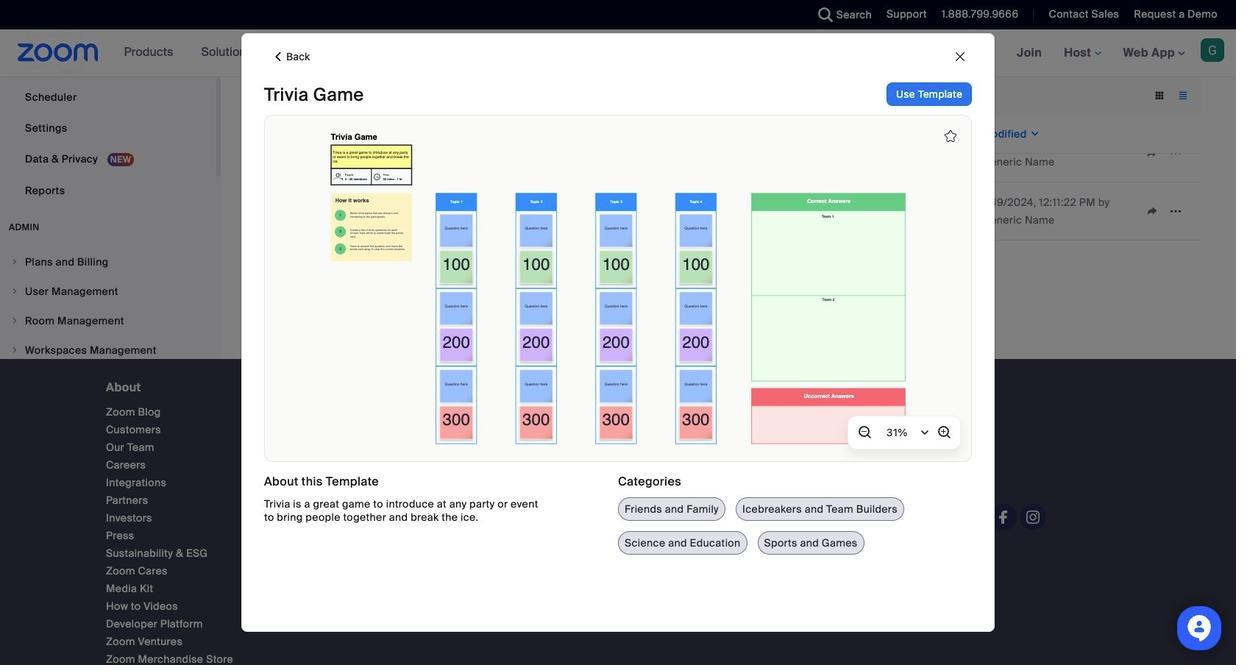 Task type: describe. For each thing, give the bounding box(es) containing it.
arrow down image
[[401, 125, 415, 143]]

temp element
[[371, 205, 398, 218]]

admin menu menu
[[0, 248, 216, 454]]

list mode, selected image
[[1172, 89, 1195, 102]]

4 heading from the left
[[682, 381, 848, 394]]

2 thumbnail of game image from the top
[[283, 134, 353, 172]]

close image
[[956, 52, 965, 61]]

2 heading from the left
[[288, 381, 464, 394]]

1 thumbnail of game image from the top
[[283, 76, 353, 114]]

zoom in image
[[936, 424, 953, 442]]

zoom out image
[[856, 424, 874, 442]]

product information navigation
[[113, 29, 464, 77]]

personal menu menu
[[0, 0, 216, 207]]

meetings navigation
[[929, 29, 1237, 77]]



Task type: locate. For each thing, give the bounding box(es) containing it.
application
[[256, 27, 1201, 241], [594, 200, 687, 222]]

cell
[[365, 66, 588, 124], [588, 66, 693, 124], [693, 66, 835, 124], [835, 92, 977, 98], [588, 124, 693, 183], [693, 124, 835, 183], [835, 150, 977, 156], [835, 208, 977, 214]]

thumbnail of temp image
[[283, 192, 353, 230]]

Search text field
[[262, 84, 387, 108]]

1 vertical spatial thumbnail of game image
[[283, 134, 353, 172]]

back button image
[[273, 52, 283, 62]]

thumbnail of game image down search text field
[[283, 134, 353, 172]]

game element
[[371, 146, 400, 160]]

banner
[[0, 29, 1237, 77]]

thumbnail of game image
[[283, 76, 353, 114], [283, 134, 353, 172]]

0 vertical spatial thumbnail of game image
[[283, 76, 353, 114]]

heading
[[106, 381, 262, 394], [288, 381, 464, 394], [490, 381, 656, 394], [682, 381, 848, 394]]

starred element
[[588, 115, 693, 154]]

add to starred image
[[945, 130, 957, 142]]

grid mode, not selected image
[[1148, 89, 1172, 102]]

owner element
[[693, 115, 835, 154]]

thumbnail of game image down back button icon
[[283, 76, 353, 114]]

1 heading from the left
[[106, 381, 262, 394]]

3 heading from the left
[[490, 381, 656, 394]]



Task type: vqa. For each thing, say whether or not it's contained in the screenshot.
add icon to the right
no



